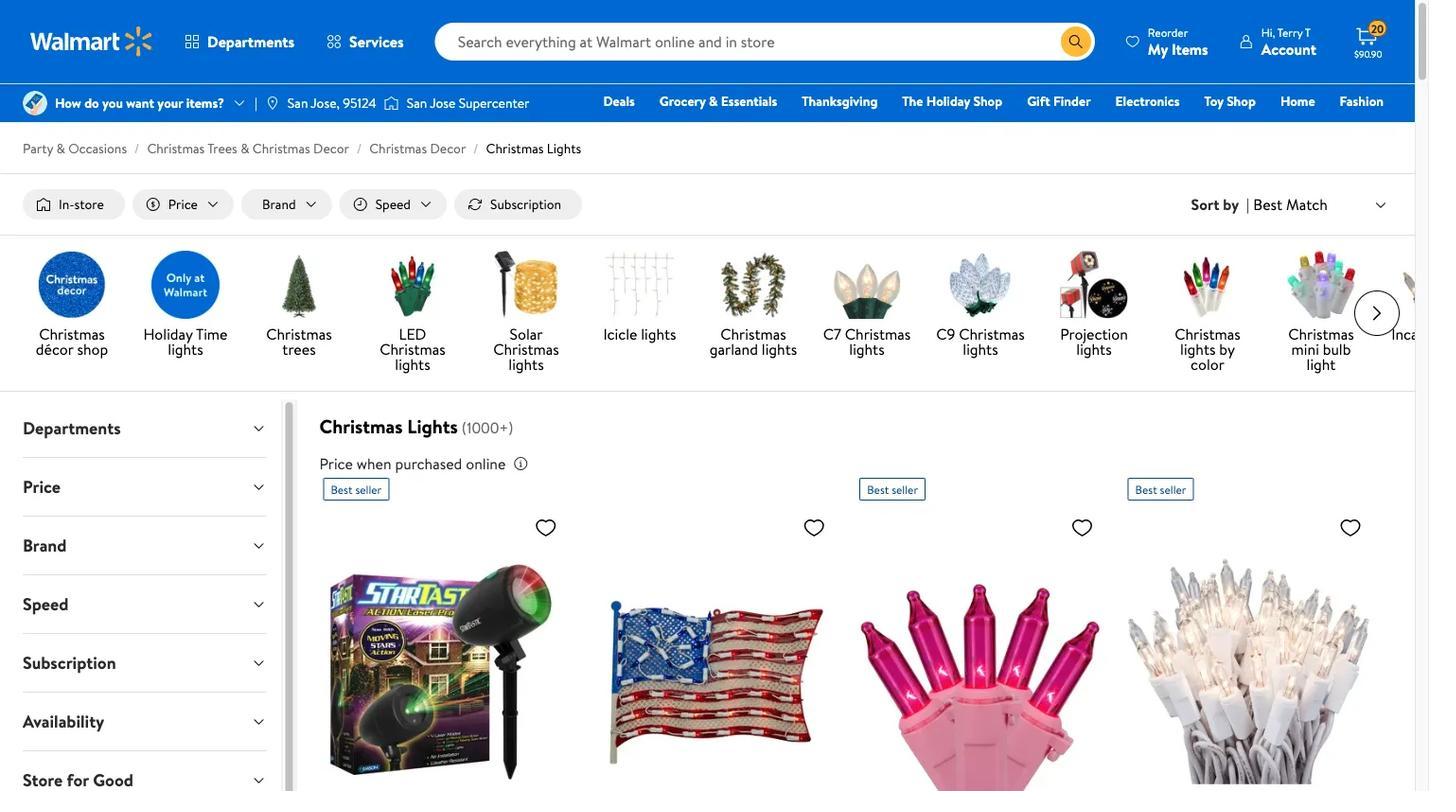 Task type: locate. For each thing, give the bounding box(es) containing it.
toy shop
[[1204, 92, 1256, 110]]

registry
[[1166, 118, 1214, 137]]

brand button inside the sort and filter section element
[[241, 189, 332, 220]]

lights inside c9 christmas lights
[[963, 339, 998, 360]]

san for san jose, 95124
[[288, 94, 308, 112]]

lights down led
[[395, 354, 430, 375]]

terry
[[1278, 24, 1303, 40]]

lights right 'garland'
[[762, 339, 797, 360]]

brand button down party & occasions / christmas trees & christmas decor / christmas decor / christmas lights
[[241, 189, 332, 220]]

lights inside holiday time lights
[[168, 339, 203, 360]]

0 horizontal spatial seller
[[355, 481, 382, 497]]

fashion registry
[[1166, 92, 1384, 137]]

| left best match
[[1247, 194, 1250, 215]]

1 vertical spatial departments button
[[8, 400, 281, 457]]

& for party
[[56, 139, 65, 158]]

$90.90
[[1354, 47, 1382, 60]]

& for grocery
[[709, 92, 718, 110]]

/ down san jose supercenter
[[474, 139, 479, 158]]

2 horizontal spatial price
[[319, 453, 353, 474]]

1 horizontal spatial brand
[[262, 195, 296, 213]]

holiday
[[926, 92, 970, 110], [143, 324, 193, 345]]

1 seller from the left
[[355, 481, 382, 497]]

my
[[1148, 38, 1168, 59]]

 image left how
[[23, 91, 47, 115]]

0 vertical spatial brand button
[[241, 189, 332, 220]]

0 horizontal spatial |
[[255, 94, 257, 112]]

0 vertical spatial speed
[[375, 195, 411, 213]]

startastic night projector action laser starlight projector outdoor holiday moving light projector image
[[323, 508, 565, 791]]

lights inside projection lights
[[1076, 339, 1112, 360]]

0 vertical spatial by
[[1223, 194, 1239, 215]]

subscription button
[[8, 634, 281, 692]]

price inside the sort and filter section element
[[168, 195, 198, 213]]

san left jose,
[[288, 94, 308, 112]]

| up christmas trees & christmas decor link
[[255, 94, 257, 112]]

seller for 612 vermont 100 clear white christmas lights on white wire, indoor outdoor use, 18' lighted length, 20' total length image
[[1160, 481, 1186, 497]]

christmas down christmas garland lights image
[[720, 324, 786, 345]]

brand inside tab
[[23, 534, 67, 558]]

tab
[[8, 752, 281, 791]]

christmas right 'trees'
[[253, 139, 310, 158]]

lights right c7
[[849, 339, 885, 360]]

2 decor from the left
[[430, 139, 466, 158]]

1 vertical spatial price
[[319, 453, 353, 474]]

0 vertical spatial speed button
[[339, 189, 447, 220]]

1 best seller from the left
[[331, 481, 382, 497]]

speed inside the sort and filter section element
[[375, 195, 411, 213]]

subscription
[[490, 195, 561, 213], [23, 651, 116, 675]]

lights for christmas garland lights
[[762, 339, 797, 360]]

brand inside the sort and filter section element
[[262, 195, 296, 213]]

 image right 95124 at the left
[[384, 94, 399, 113]]

holiday left time
[[143, 324, 193, 345]]

0 vertical spatial price
[[168, 195, 198, 213]]

lights up subscription button
[[547, 139, 581, 158]]

0 horizontal spatial price
[[23, 475, 60, 499]]

solar
[[510, 324, 543, 345]]

incandescent lights image
[[1401, 251, 1429, 319]]

1 horizontal spatial speed button
[[339, 189, 447, 220]]

/ right occasions
[[134, 139, 139, 158]]

services button
[[311, 19, 420, 64]]

jose,
[[311, 94, 340, 112]]

search icon image
[[1068, 34, 1084, 49]]

next slide for chipmodulewithimages list image
[[1354, 291, 1400, 336]]

decor down san jose, 95124
[[313, 139, 349, 158]]

& right party at the top
[[56, 139, 65, 158]]

shop inside the holiday shop link
[[973, 92, 1002, 110]]

1 horizontal spatial &
[[241, 139, 249, 158]]

|
[[255, 94, 257, 112], [1247, 194, 1250, 215]]

1 horizontal spatial decor
[[430, 139, 466, 158]]

christmas down solar christmas lights image
[[493, 339, 559, 360]]

speed button
[[339, 189, 447, 220], [8, 576, 281, 633]]

1 vertical spatial holiday
[[143, 324, 193, 345]]

0 horizontal spatial speed button
[[8, 576, 281, 633]]

do
[[84, 94, 99, 112]]

1 horizontal spatial speed
[[375, 195, 411, 213]]

departments button up the items?
[[168, 19, 311, 64]]

1 horizontal spatial shop
[[1227, 92, 1256, 110]]

c7 christmas lights image
[[833, 251, 901, 319]]

lights inside christmas lights by color
[[1180, 339, 1216, 360]]

by inside christmas lights by color
[[1219, 339, 1235, 360]]

lights inside c7 christmas lights
[[849, 339, 885, 360]]

best for the startastic night projector action laser starlight projector outdoor holiday moving light projector image
[[331, 481, 353, 497]]

christmas right c9 at the top right
[[959, 324, 1025, 345]]

san
[[288, 94, 308, 112], [407, 94, 427, 112]]

0 horizontal spatial san
[[288, 94, 308, 112]]

1 horizontal spatial  image
[[265, 96, 280, 111]]

projection
[[1060, 324, 1128, 345]]

0 vertical spatial brand
[[262, 195, 296, 213]]

Walmart Site-Wide search field
[[435, 23, 1095, 61]]

lights inside christmas garland lights
[[762, 339, 797, 360]]

mini
[[1292, 339, 1319, 360]]

0 horizontal spatial best seller
[[331, 481, 382, 497]]

lights down holiday time lights image on the top of page
[[168, 339, 203, 360]]

2 seller from the left
[[892, 481, 918, 497]]

2 vertical spatial price
[[23, 475, 60, 499]]

1 horizontal spatial holiday
[[926, 92, 970, 110]]

2 shop from the left
[[1227, 92, 1256, 110]]

speed button down christmas decor link
[[339, 189, 447, 220]]

0 vertical spatial subscription
[[490, 195, 561, 213]]

party & occasions link
[[23, 139, 127, 158]]

3 seller from the left
[[1160, 481, 1186, 497]]

shop left gift
[[973, 92, 1002, 110]]

0 horizontal spatial brand
[[23, 534, 67, 558]]

1 vertical spatial subscription
[[23, 651, 116, 675]]

lights up purchased
[[407, 413, 458, 440]]

0 horizontal spatial departments
[[23, 417, 121, 440]]

1 vertical spatial departments
[[23, 417, 121, 440]]

1 horizontal spatial |
[[1247, 194, 1250, 215]]

2 horizontal spatial &
[[709, 92, 718, 110]]

solar christmas lights
[[493, 324, 559, 375]]

1 san from the left
[[288, 94, 308, 112]]

0 horizontal spatial speed
[[23, 593, 69, 616]]

0 vertical spatial departments button
[[168, 19, 311, 64]]

lights for solar christmas lights
[[509, 354, 544, 375]]

occasions
[[68, 139, 127, 158]]

1 horizontal spatial subscription
[[490, 195, 561, 213]]

1 vertical spatial speed
[[23, 593, 69, 616]]

brand
[[262, 195, 296, 213], [23, 534, 67, 558]]

2 horizontal spatial seller
[[1160, 481, 1186, 497]]

(1000+)
[[462, 417, 513, 438]]

subscription up availability
[[23, 651, 116, 675]]

1 vertical spatial brand button
[[8, 517, 281, 575]]

grocery & essentials
[[660, 92, 777, 110]]

20
[[1371, 21, 1384, 37]]

seller
[[355, 481, 382, 497], [892, 481, 918, 497], [1160, 481, 1186, 497]]

price tab
[[8, 458, 281, 516]]

icicle lights image
[[606, 251, 674, 319]]

0 horizontal spatial decor
[[313, 139, 349, 158]]

best seller for the startastic night projector action laser starlight projector outdoor holiday moving light projector image
[[331, 481, 382, 497]]

0 horizontal spatial shop
[[973, 92, 1002, 110]]

one debit link
[[1230, 117, 1311, 138]]

95124
[[343, 94, 376, 112]]

christmas décor shop link
[[23, 251, 121, 361]]

decor
[[313, 139, 349, 158], [430, 139, 466, 158]]

1 shop from the left
[[973, 92, 1002, 110]]

lights inside "solar christmas lights"
[[509, 354, 544, 375]]

decor down 'jose'
[[430, 139, 466, 158]]

price button down 'trees'
[[132, 189, 234, 220]]

best inside best match popup button
[[1253, 194, 1283, 215]]

electronics link
[[1107, 91, 1188, 111]]

by down the "christmas lights by color" image
[[1219, 339, 1235, 360]]

price button up 'brand' tab
[[8, 458, 281, 516]]

t
[[1305, 24, 1311, 40]]

departments down décor in the top left of the page
[[23, 417, 121, 440]]

2 horizontal spatial  image
[[384, 94, 399, 113]]

price
[[168, 195, 198, 213], [319, 453, 353, 474], [23, 475, 60, 499]]

availability tab
[[8, 693, 281, 751]]

0 vertical spatial lights
[[547, 139, 581, 158]]

1 vertical spatial lights
[[407, 413, 458, 440]]

san jose, 95124
[[288, 94, 376, 112]]

0 horizontal spatial &
[[56, 139, 65, 158]]

christmas décor shop image
[[38, 251, 106, 319]]

best seller
[[331, 481, 382, 497], [867, 481, 918, 497], [1135, 481, 1186, 497]]

one debit
[[1239, 118, 1303, 137]]

christmas up light
[[1288, 324, 1354, 345]]

lights
[[641, 324, 676, 345], [168, 339, 203, 360], [762, 339, 797, 360], [849, 339, 885, 360], [963, 339, 998, 360], [1076, 339, 1112, 360], [1180, 339, 1216, 360], [395, 354, 430, 375], [509, 354, 544, 375]]

christmas inside c9 christmas lights
[[959, 324, 1025, 345]]

2 best seller from the left
[[867, 481, 918, 497]]

 image up christmas trees & christmas decor link
[[265, 96, 280, 111]]

by
[[1223, 194, 1239, 215], [1219, 339, 1235, 360]]

brand button down price 'tab'
[[8, 517, 281, 575]]

home
[[1281, 92, 1315, 110]]

2 horizontal spatial /
[[474, 139, 479, 158]]

2 san from the left
[[407, 94, 427, 112]]

holiday right the
[[926, 92, 970, 110]]

lights down projection lights image
[[1076, 339, 1112, 360]]

1 vertical spatial speed button
[[8, 576, 281, 633]]

christmas trees
[[266, 324, 332, 360]]

christmas inside c7 christmas lights
[[845, 324, 911, 345]]

departments up the items?
[[207, 31, 294, 52]]

speed button up subscription dropdown button
[[8, 576, 281, 633]]

in-store button
[[23, 189, 125, 220]]

1 vertical spatial by
[[1219, 339, 1235, 360]]

departments button
[[168, 19, 311, 64], [8, 400, 281, 457]]

by right 'sort'
[[1223, 194, 1239, 215]]

christmas right c7
[[845, 324, 911, 345]]

supercenter
[[459, 94, 530, 112]]

solar christmas lights image
[[492, 251, 560, 319]]

lights down the "christmas lights by color" image
[[1180, 339, 1216, 360]]

 image for san jose, 95124
[[265, 96, 280, 111]]

c9 christmas lights
[[936, 324, 1025, 360]]

0 vertical spatial price button
[[132, 189, 234, 220]]

1 horizontal spatial best seller
[[867, 481, 918, 497]]

walmart+ link
[[1319, 117, 1392, 138]]

2 horizontal spatial best seller
[[1135, 481, 1186, 497]]

christmas mini bulb light image
[[1287, 251, 1355, 319]]

add to favorites list, 14" lighted patriotic american flag window silhouette decoration image
[[803, 516, 826, 540]]

christmas trees link
[[250, 251, 348, 361]]

best for 612 vermont 100 clear white christmas lights on white wire, indoor outdoor use, 18' lighted length, 20' total length image
[[1135, 481, 1157, 497]]

612 vermont 100 clear white christmas lights on white wire, indoor outdoor use, 18' lighted length, 20' total length image
[[1128, 508, 1370, 791]]

1 horizontal spatial /
[[357, 139, 362, 158]]

speed inside tab
[[23, 593, 69, 616]]

reorder my items
[[1148, 24, 1208, 59]]

fashion link
[[1331, 91, 1392, 111]]

icicle
[[603, 324, 637, 345]]

1 vertical spatial |
[[1247, 194, 1250, 215]]

projection lights link
[[1045, 251, 1143, 361]]

0 horizontal spatial holiday
[[143, 324, 193, 345]]

by inside the sort and filter section element
[[1223, 194, 1239, 215]]

0 horizontal spatial subscription
[[23, 651, 116, 675]]

subscription down christmas lights link
[[490, 195, 561, 213]]

1 vertical spatial brand
[[23, 534, 67, 558]]

christmas lights by color image
[[1174, 251, 1242, 319]]

c9 christmas lights image
[[946, 251, 1015, 319]]

lights inside led christmas lights
[[395, 354, 430, 375]]

1 decor from the left
[[313, 139, 349, 158]]

icicle lights
[[603, 324, 676, 345]]

subscription inside dropdown button
[[23, 651, 116, 675]]

in-store
[[59, 195, 104, 213]]

0 horizontal spatial lights
[[407, 413, 458, 440]]

1 horizontal spatial san
[[407, 94, 427, 112]]

3 best seller from the left
[[1135, 481, 1186, 497]]

1 horizontal spatial departments
[[207, 31, 294, 52]]

lights right c9 at the top right
[[963, 339, 998, 360]]

lights down solar
[[509, 354, 544, 375]]

0 horizontal spatial /
[[134, 139, 139, 158]]

christmas inside christmas garland lights
[[720, 324, 786, 345]]

 image
[[23, 91, 47, 115], [384, 94, 399, 113], [265, 96, 280, 111]]

& right grocery
[[709, 92, 718, 110]]

shop inside toy shop link
[[1227, 92, 1256, 110]]

online
[[466, 453, 506, 474]]

 image for how do you want your items?
[[23, 91, 47, 115]]

sort and filter section element
[[0, 174, 1415, 235]]

christmas décor shop
[[36, 324, 108, 360]]

1 horizontal spatial price
[[168, 195, 198, 213]]

0 horizontal spatial  image
[[23, 91, 47, 115]]

san left 'jose'
[[407, 94, 427, 112]]

walmart image
[[30, 27, 153, 57]]

grocery
[[660, 92, 706, 110]]

1 horizontal spatial seller
[[892, 481, 918, 497]]

shop right toy
[[1227, 92, 1256, 110]]

trees
[[207, 139, 237, 158]]

when
[[357, 453, 392, 474]]

christmas up color
[[1175, 324, 1241, 345]]

departments button up price 'tab'
[[8, 400, 281, 457]]

& right 'trees'
[[241, 139, 249, 158]]

christmas down your
[[147, 139, 205, 158]]

&
[[709, 92, 718, 110], [56, 139, 65, 158], [241, 139, 249, 158]]

match
[[1286, 194, 1328, 215]]

/ down 95124 at the left
[[357, 139, 362, 158]]

christmas down christmas décor shop image
[[39, 324, 105, 345]]



Task type: vqa. For each thing, say whether or not it's contained in the screenshot.
68
no



Task type: describe. For each thing, give the bounding box(es) containing it.
led
[[399, 324, 426, 345]]

led christmas lights link
[[363, 251, 462, 376]]

fashion
[[1340, 92, 1384, 110]]

sort
[[1191, 194, 1220, 215]]

legal information image
[[513, 456, 528, 471]]

bulb
[[1323, 339, 1351, 360]]

price button inside the sort and filter section element
[[132, 189, 234, 220]]

your
[[157, 94, 183, 112]]

christmas inside the christmas décor shop
[[39, 324, 105, 345]]

c7 christmas lights
[[823, 324, 911, 360]]

projection lights image
[[1060, 251, 1128, 319]]

one
[[1239, 118, 1267, 137]]

price inside 'tab'
[[23, 475, 60, 499]]

c9
[[936, 324, 955, 345]]

3 / from the left
[[474, 139, 479, 158]]

c7
[[823, 324, 841, 345]]

in-
[[59, 195, 74, 213]]

time
[[196, 324, 228, 345]]

essentials
[[721, 92, 777, 110]]

led christmas lights image
[[379, 251, 447, 319]]

the holiday shop
[[902, 92, 1002, 110]]

Search search field
[[435, 23, 1095, 61]]

departments tab
[[8, 400, 281, 457]]

solar christmas lights link
[[477, 251, 575, 376]]

holiday time lights image
[[151, 251, 220, 319]]

1 vertical spatial price button
[[8, 458, 281, 516]]

walmart+
[[1327, 118, 1384, 137]]

northlight 50 count mini christmas light set with 10 ft. wire image
[[860, 508, 1101, 791]]

san for san jose supercenter
[[407, 94, 427, 112]]

holiday time lights link
[[136, 251, 235, 361]]

subscription tab
[[8, 634, 281, 692]]

c7 christmas lights link
[[818, 251, 916, 361]]

christmas down 95124 at the left
[[369, 139, 427, 158]]

christmas down led christmas lights image
[[380, 339, 446, 360]]

add to favorites list, northlight 50 count mini christmas light set with 10 ft. wire image
[[1071, 516, 1094, 540]]

christmas up when
[[319, 413, 403, 440]]

christmas lights link
[[486, 139, 581, 158]]

gift
[[1027, 92, 1050, 110]]

c9 christmas lights link
[[931, 251, 1030, 361]]

trees
[[282, 339, 316, 360]]

reorder
[[1148, 24, 1188, 40]]

jose
[[430, 94, 456, 112]]

christmas garland lights image
[[719, 251, 787, 319]]

lights for c9 christmas lights
[[963, 339, 998, 360]]

lights for led christmas lights
[[395, 354, 430, 375]]

items
[[1172, 38, 1208, 59]]

price when purchased online
[[319, 453, 506, 474]]

lights for holiday time lights
[[168, 339, 203, 360]]

incand
[[1392, 324, 1429, 360]]

thanksgiving link
[[793, 91, 886, 111]]

availability button
[[8, 693, 281, 751]]

1 / from the left
[[134, 139, 139, 158]]

add to favorites list, startastic night projector action laser starlight projector outdoor holiday moving light projector image
[[535, 516, 557, 540]]

christmas decor link
[[369, 139, 466, 158]]

deals
[[603, 92, 635, 110]]

deals link
[[595, 91, 643, 111]]

icicle lights link
[[591, 251, 689, 346]]

lights right icicle
[[641, 324, 676, 345]]

hi, terry t account
[[1261, 24, 1317, 59]]

led christmas lights
[[380, 324, 446, 375]]

items?
[[186, 94, 224, 112]]

0 vertical spatial |
[[255, 94, 257, 112]]

account
[[1261, 38, 1317, 59]]

0 vertical spatial departments
[[207, 31, 294, 52]]

toy shop link
[[1196, 91, 1264, 111]]

the holiday shop link
[[894, 91, 1011, 111]]

store
[[74, 195, 104, 213]]

holiday time lights
[[143, 324, 228, 360]]

best match button
[[1250, 192, 1392, 217]]

14" lighted patriotic american flag window silhouette decoration image
[[591, 508, 833, 791]]

christmas trees image
[[265, 251, 333, 319]]

lights for c7 christmas lights
[[849, 339, 885, 360]]

| inside the sort and filter section element
[[1247, 194, 1250, 215]]

purchased
[[395, 453, 462, 474]]

grocery & essentials link
[[651, 91, 786, 111]]

home link
[[1272, 91, 1324, 111]]

best seller for northlight 50 count mini christmas light set with 10 ft. wire image
[[867, 481, 918, 497]]

incand link
[[1386, 251, 1429, 361]]

brand for bottommost 'brand' dropdown button
[[23, 534, 67, 558]]

speed button inside the sort and filter section element
[[339, 189, 447, 220]]

 image for san jose supercenter
[[384, 94, 399, 113]]

gift finder
[[1027, 92, 1091, 110]]

departments inside the departments tab
[[23, 417, 121, 440]]

sort by |
[[1191, 194, 1250, 215]]

party & occasions / christmas trees & christmas decor / christmas decor / christmas lights
[[23, 139, 581, 158]]

christmas lights by color link
[[1159, 251, 1257, 376]]

christmas down christmas trees image
[[266, 324, 332, 345]]

how
[[55, 94, 81, 112]]

brand tab
[[8, 517, 281, 575]]

best for northlight 50 count mini christmas light set with 10 ft. wire image
[[867, 481, 889, 497]]

projection lights
[[1060, 324, 1128, 360]]

subscription button
[[454, 189, 582, 220]]

shop
[[77, 339, 108, 360]]

christmas lights (1000+)
[[319, 413, 513, 440]]

2 / from the left
[[357, 139, 362, 158]]

christmas mini bulb light
[[1288, 324, 1354, 375]]

brand for 'brand' dropdown button inside the the sort and filter section element
[[262, 195, 296, 213]]

speed tab
[[8, 576, 281, 633]]

holiday inside holiday time lights
[[143, 324, 193, 345]]

color
[[1191, 354, 1225, 375]]

garland
[[710, 339, 758, 360]]

san jose supercenter
[[407, 94, 530, 112]]

want
[[126, 94, 154, 112]]

christmas down supercenter
[[486, 139, 544, 158]]

finder
[[1053, 92, 1091, 110]]

availability
[[23, 710, 104, 734]]

best seller for 612 vermont 100 clear white christmas lights on white wire, indoor outdoor use, 18' lighted length, 20' total length image
[[1135, 481, 1186, 497]]

christmas trees & christmas decor link
[[147, 139, 349, 158]]

hi,
[[1261, 24, 1275, 40]]

toy
[[1204, 92, 1224, 110]]

1 horizontal spatial lights
[[547, 139, 581, 158]]

you
[[102, 94, 123, 112]]

seller for the startastic night projector action laser starlight projector outdoor holiday moving light projector image
[[355, 481, 382, 497]]

0 vertical spatial holiday
[[926, 92, 970, 110]]

christmas garland lights link
[[704, 251, 803, 361]]

christmas mini bulb light link
[[1272, 251, 1371, 376]]

seller for northlight 50 count mini christmas light set with 10 ft. wire image
[[892, 481, 918, 497]]

registry link
[[1157, 117, 1223, 138]]

debit
[[1270, 118, 1303, 137]]

services
[[349, 31, 404, 52]]

décor
[[36, 339, 73, 360]]

add to favorites list, 612 vermont 100 clear white christmas lights on white wire, indoor outdoor use, 18' lighted length, 20' total length image
[[1339, 516, 1362, 540]]

light
[[1307, 354, 1336, 375]]

electronics
[[1115, 92, 1180, 110]]

subscription inside button
[[490, 195, 561, 213]]



